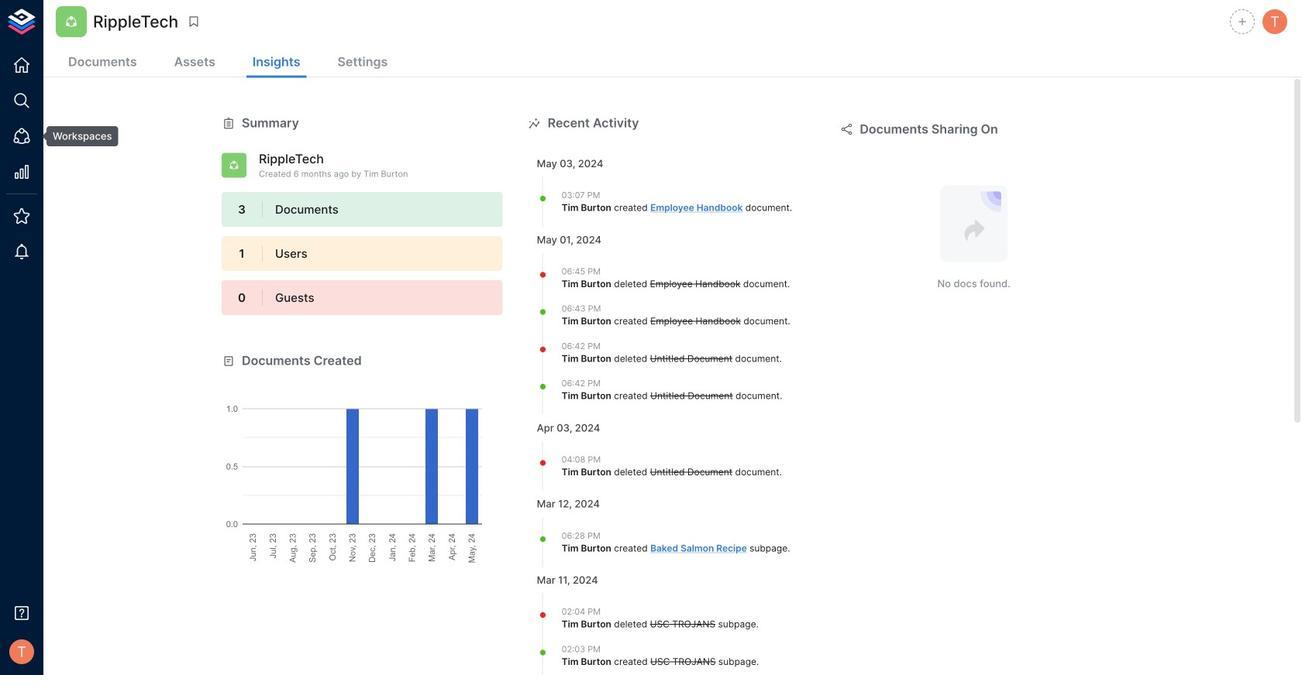 Task type: vqa. For each thing, say whether or not it's contained in the screenshot.
A chart. image
yes



Task type: locate. For each thing, give the bounding box(es) containing it.
tooltip
[[36, 126, 118, 147]]

a chart. element
[[222, 370, 503, 564]]

a chart. image
[[222, 370, 503, 564]]

bookmark image
[[187, 15, 201, 29]]



